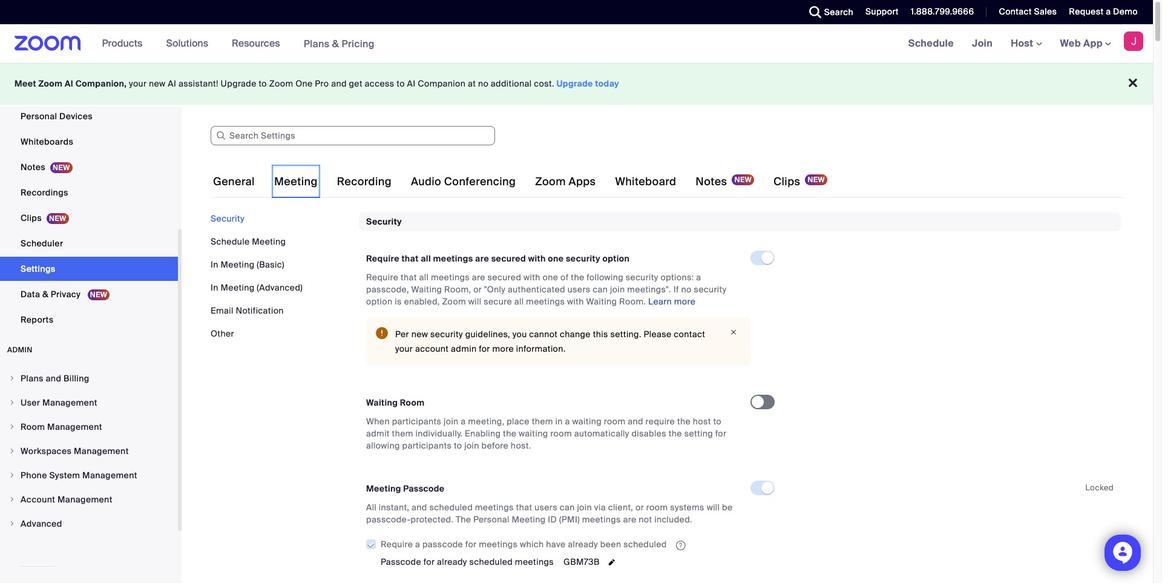 Task type: locate. For each thing, give the bounding box(es) containing it.
0 vertical spatial waiting
[[573, 416, 602, 427]]

0 horizontal spatial already
[[437, 557, 467, 568]]

0 horizontal spatial will
[[469, 296, 482, 307]]

more down if on the right
[[675, 296, 696, 307]]

scheduled inside all instant, and scheduled meetings that users can join via client, or room systems will be passcode-protected. the personal meeting id (pmi) meetings are not included.
[[430, 502, 473, 513]]

0 horizontal spatial ai
[[65, 78, 73, 89]]

0 vertical spatial already
[[568, 539, 598, 550]]

waiting up when
[[366, 398, 398, 408]]

0 horizontal spatial more
[[493, 344, 514, 355]]

menu bar
[[211, 213, 350, 340]]

right image inside workspaces management menu item
[[8, 448, 16, 455]]

to right host
[[714, 416, 722, 427]]

waiting room
[[366, 398, 425, 408]]

per new security guidelines, you cannot change this setting. please contact your account admin for more information. alert
[[366, 318, 751, 366]]

schedule inside meetings navigation
[[909, 37, 954, 50]]

management down phone system management menu item
[[58, 494, 112, 505]]

0 vertical spatial room
[[400, 398, 425, 408]]

(basic)
[[257, 259, 285, 270]]

join up the individually.
[[444, 416, 459, 427]]

2 right image from the top
[[8, 399, 16, 406]]

pricing
[[342, 37, 375, 50]]

authenticated
[[508, 284, 566, 295]]

support link
[[857, 0, 902, 24], [866, 6, 899, 17]]

upgrade right cost.
[[557, 78, 593, 89]]

disables
[[632, 428, 667, 439]]

new left assistant!
[[149, 78, 166, 89]]

0 horizontal spatial room
[[21, 422, 45, 432]]

users inside all instant, and scheduled meetings that users can join via client, or room systems will be passcode-protected. the personal meeting id (pmi) meetings are not included.
[[535, 502, 558, 513]]

phone system management
[[21, 470, 137, 481]]

a left demo
[[1107, 6, 1112, 17]]

0 horizontal spatial clips
[[21, 213, 42, 223]]

users
[[568, 284, 591, 295], [535, 502, 558, 513]]

1 vertical spatial or
[[636, 502, 644, 513]]

0 vertical spatial plans
[[304, 37, 330, 50]]

menu bar containing security
[[211, 213, 350, 340]]

no right if on the right
[[682, 284, 692, 295]]

more down 'guidelines,'
[[493, 344, 514, 355]]

the right of
[[571, 272, 585, 283]]

guidelines,
[[465, 329, 510, 340]]

no inside meet zoom ai companion, footer
[[478, 78, 489, 89]]

passcode down "passcode-"
[[381, 557, 422, 568]]

1 vertical spatial can
[[560, 502, 575, 513]]

contact sales
[[1000, 6, 1058, 17]]

1 horizontal spatial upgrade
[[557, 78, 593, 89]]

host
[[693, 416, 711, 427]]

one up of
[[548, 253, 564, 264]]

0 vertical spatial new
[[149, 78, 166, 89]]

you
[[513, 329, 527, 340]]

management down billing
[[42, 397, 97, 408]]

personal inside menu
[[21, 111, 57, 122]]

security inside per new security guidelines, you cannot change this setting. please contact your account admin for more information.
[[431, 329, 463, 340]]

zoom left one
[[269, 78, 293, 89]]

1 vertical spatial waiting
[[519, 428, 548, 439]]

1 horizontal spatial ai
[[168, 78, 176, 89]]

0 vertical spatial &
[[332, 37, 339, 50]]

2 vertical spatial with
[[567, 296, 584, 307]]

already down "passcode"
[[437, 557, 467, 568]]

personal
[[21, 111, 57, 122], [474, 514, 510, 525]]

2 horizontal spatial ai
[[407, 78, 416, 89]]

and up protected.
[[412, 502, 427, 513]]

edit password for meetings which have already been scheduled image
[[605, 557, 619, 569]]

1 vertical spatial new
[[412, 329, 428, 340]]

0 vertical spatial users
[[568, 284, 591, 295]]

option up following
[[603, 253, 630, 264]]

notes inside personal menu menu
[[21, 162, 45, 173]]

1 vertical spatial them
[[392, 428, 413, 439]]

personal up whiteboards in the top of the page
[[21, 111, 57, 122]]

2 vertical spatial that
[[516, 502, 533, 513]]

require
[[646, 416, 675, 427]]

to down the individually.
[[454, 441, 462, 451]]

1 right image from the top
[[8, 375, 16, 382]]

already inside application
[[568, 539, 598, 550]]

0 vertical spatial waiting
[[412, 284, 442, 295]]

1 vertical spatial are
[[472, 272, 486, 283]]

option
[[603, 253, 630, 264], [366, 296, 393, 307]]

your down per
[[395, 344, 413, 355]]

Search Settings text field
[[211, 126, 495, 145]]

1 horizontal spatial or
[[636, 502, 644, 513]]

conferencing
[[444, 174, 516, 189]]

are inside all instant, and scheduled meetings that users can join via client, or room systems will be passcode-protected. the personal meeting id (pmi) meetings are not included.
[[624, 514, 637, 525]]

management inside user management menu item
[[42, 397, 97, 408]]

settings link
[[0, 257, 178, 281]]

require inside application
[[381, 539, 413, 550]]

demo
[[1114, 6, 1139, 17]]

enabling
[[465, 428, 501, 439]]

new right per
[[412, 329, 428, 340]]

scheduled down require a passcode for meetings which have already been scheduled
[[470, 557, 513, 568]]

0 horizontal spatial can
[[560, 502, 575, 513]]

require for require that all meetings are secured with one of the following security options: a passcode, waiting room, or "only authenticated users can join meetings". if no security option is enabled, zoom will secure all meetings with waiting room.
[[366, 272, 399, 283]]

and up disables
[[628, 416, 644, 427]]

can up (pmi)
[[560, 502, 575, 513]]

management inside room management menu item
[[47, 422, 102, 432]]

with
[[528, 253, 546, 264], [524, 272, 541, 283], [567, 296, 584, 307]]

for down 'guidelines,'
[[479, 344, 490, 355]]

2 horizontal spatial room
[[647, 502, 668, 513]]

room inside security element
[[400, 398, 425, 408]]

are for security
[[475, 253, 489, 264]]

clips
[[774, 174, 801, 189], [21, 213, 42, 223]]

0 vertical spatial notes
[[21, 162, 45, 173]]

no right at
[[478, 78, 489, 89]]

1 vertical spatial plans
[[21, 373, 43, 384]]

0 vertical spatial that
[[402, 253, 419, 264]]

0 vertical spatial all
[[421, 253, 431, 264]]

resources button
[[232, 24, 286, 63]]

join inside all instant, and scheduled meetings that users can join via client, or room systems will be passcode-protected. the personal meeting id (pmi) meetings are not included.
[[577, 502, 592, 513]]

0 horizontal spatial your
[[129, 78, 147, 89]]

them up allowing
[[392, 428, 413, 439]]

waiting up enabled,
[[412, 284, 442, 295]]

enabled,
[[404, 296, 440, 307]]

room management menu item
[[0, 415, 178, 438]]

room up not
[[647, 502, 668, 513]]

ai left companion,
[[65, 78, 73, 89]]

no
[[478, 78, 489, 89], [682, 284, 692, 295]]

security down recording
[[366, 216, 402, 227]]

that inside the require that all meetings are secured with one of the following security options: a passcode, waiting room, or "only authenticated users can join meetings". if no security option is enabled, zoom will secure all meetings with waiting room.
[[401, 272, 417, 283]]

that
[[402, 253, 419, 264], [401, 272, 417, 283], [516, 502, 533, 513]]

new
[[149, 78, 166, 89], [412, 329, 428, 340]]

pro
[[315, 78, 329, 89]]

1 horizontal spatial can
[[593, 284, 608, 295]]

1 horizontal spatial option
[[603, 253, 630, 264]]

0 vertical spatial secured
[[492, 253, 526, 264]]

6 right image from the top
[[8, 520, 16, 527]]

upgrade down product information navigation
[[221, 78, 257, 89]]

room
[[400, 398, 425, 408], [21, 422, 45, 432]]

zoom left 'apps'
[[535, 174, 566, 189]]

require a passcode for meetings which have already been scheduled application
[[366, 536, 751, 553]]

0 horizontal spatial personal
[[21, 111, 57, 122]]

participants down the individually.
[[402, 441, 452, 451]]

room inside room management menu item
[[21, 422, 45, 432]]

plans
[[304, 37, 330, 50], [21, 373, 43, 384]]

4 right image from the top
[[8, 472, 16, 479]]

right image inside phone system management menu item
[[8, 472, 16, 479]]

one
[[548, 253, 564, 264], [543, 272, 559, 283]]

participants up the individually.
[[392, 416, 442, 427]]

1 vertical spatial waiting
[[587, 296, 617, 307]]

waiting up automatically
[[573, 416, 602, 427]]

waiting down following
[[587, 296, 617, 307]]

0 vertical spatial personal
[[21, 111, 57, 122]]

can down following
[[593, 284, 608, 295]]

1 vertical spatial secured
[[488, 272, 522, 283]]

users down of
[[568, 284, 591, 295]]

& inside product information navigation
[[332, 37, 339, 50]]

a left "passcode"
[[415, 539, 420, 550]]

already up the gbm73b
[[568, 539, 598, 550]]

right image left advanced
[[8, 520, 16, 527]]

1 vertical spatial that
[[401, 272, 417, 283]]

management for workspaces management
[[74, 446, 129, 457]]

personal inside all instant, and scheduled meetings that users can join via client, or room systems will be passcode-protected. the personal meeting id (pmi) meetings are not included.
[[474, 514, 510, 525]]

0 horizontal spatial upgrade
[[221, 78, 257, 89]]

room up the individually.
[[400, 398, 425, 408]]

1 vertical spatial notes
[[696, 174, 728, 189]]

1 vertical spatial option
[[366, 296, 393, 307]]

security up schedule meeting link
[[211, 213, 245, 224]]

meeting inside tabs of my account settings page tab list
[[274, 174, 318, 189]]

search
[[825, 7, 854, 18]]

resources
[[232, 37, 280, 50]]

& inside personal menu menu
[[42, 289, 49, 300]]

settings
[[21, 263, 55, 274]]

for right setting
[[716, 428, 727, 439]]

one inside the require that all meetings are secured with one of the following security options: a passcode, waiting room, or "only authenticated users can join meetings". if no security option is enabled, zoom will secure all meetings with waiting room.
[[543, 272, 559, 283]]

side navigation navigation
[[0, 0, 182, 583]]

2 vertical spatial are
[[624, 514, 637, 525]]

plans and billing menu item
[[0, 367, 178, 390]]

personal menu menu
[[0, 0, 178, 333]]

secured for security
[[492, 253, 526, 264]]

meet
[[15, 78, 36, 89]]

require inside the require that all meetings are secured with one of the following security options: a passcode, waiting room, or "only authenticated users can join meetings". if no security option is enabled, zoom will secure all meetings with waiting room.
[[366, 272, 399, 283]]

or left ""only"
[[474, 284, 482, 295]]

3 ai from the left
[[407, 78, 416, 89]]

0 vertical spatial your
[[129, 78, 147, 89]]

users inside the require that all meetings are secured with one of the following security options: a passcode, waiting room, or "only authenticated users can join meetings". if no security option is enabled, zoom will secure all meetings with waiting room.
[[568, 284, 591, 295]]

secured inside the require that all meetings are secured with one of the following security options: a passcode, waiting room, or "only authenticated users can join meetings". if no security option is enabled, zoom will secure all meetings with waiting room.
[[488, 272, 522, 283]]

clips inside tabs of my account settings page tab list
[[774, 174, 801, 189]]

right image inside user management menu item
[[8, 399, 16, 406]]

plans up 'user'
[[21, 373, 43, 384]]

warning image
[[376, 327, 388, 339]]

your inside meet zoom ai companion, footer
[[129, 78, 147, 89]]

schedule meeting link
[[211, 236, 286, 247]]

security
[[566, 253, 601, 264], [626, 272, 659, 283], [694, 284, 727, 295], [431, 329, 463, 340]]

0 horizontal spatial new
[[149, 78, 166, 89]]

0 horizontal spatial waiting
[[519, 428, 548, 439]]

ai left companion on the left top of page
[[407, 78, 416, 89]]

no inside the require that all meetings are secured with one of the following security options: a passcode, waiting room, or "only authenticated users can join meetings". if no security option is enabled, zoom will secure all meetings with waiting room.
[[682, 284, 692, 295]]

security up the account
[[431, 329, 463, 340]]

room inside all instant, and scheduled meetings that users can join via client, or room systems will be passcode-protected. the personal meeting id (pmi) meetings are not included.
[[647, 502, 668, 513]]

room right right image
[[21, 422, 45, 432]]

require a passcode for meetings which have already been scheduled
[[381, 539, 667, 550]]

a
[[1107, 6, 1112, 17], [697, 272, 702, 283], [461, 416, 466, 427], [565, 416, 570, 427], [415, 539, 420, 550]]

management
[[42, 397, 97, 408], [47, 422, 102, 432], [74, 446, 129, 457], [82, 470, 137, 481], [58, 494, 112, 505]]

the left host
[[678, 416, 691, 427]]

0 vertical spatial room
[[604, 416, 626, 427]]

1 vertical spatial clips
[[21, 213, 42, 223]]

require for require a passcode for meetings which have already been scheduled
[[381, 539, 413, 550]]

admin
[[451, 344, 477, 355]]

room management
[[21, 422, 102, 432]]

plans for plans & pricing
[[304, 37, 330, 50]]

scheduled inside application
[[624, 539, 667, 550]]

management up phone system management menu item
[[74, 446, 129, 457]]

are inside the require that all meetings are secured with one of the following security options: a passcode, waiting room, or "only authenticated users can join meetings". if no security option is enabled, zoom will secure all meetings with waiting room.
[[472, 272, 486, 283]]

will inside all instant, and scheduled meetings that users can join via client, or room systems will be passcode-protected. the personal meeting id (pmi) meetings are not included.
[[707, 502, 720, 513]]

right image left account
[[8, 496, 16, 503]]

participants
[[392, 416, 442, 427], [402, 441, 452, 451]]

meet zoom ai companion, footer
[[0, 63, 1154, 105]]

0 vertical spatial no
[[478, 78, 489, 89]]

passcode up protected.
[[404, 484, 445, 494]]

0 horizontal spatial them
[[392, 428, 413, 439]]

a up enabling on the bottom
[[461, 416, 466, 427]]

room down in
[[551, 428, 572, 439]]

right image inside account management menu item
[[8, 496, 16, 503]]

in down schedule meeting link
[[211, 259, 218, 270]]

0 vertical spatial one
[[548, 253, 564, 264]]

0 horizontal spatial schedule
[[211, 236, 250, 247]]

meeting
[[274, 174, 318, 189], [252, 236, 286, 247], [221, 259, 255, 270], [221, 282, 255, 293], [366, 484, 401, 494], [512, 514, 546, 525]]

join down following
[[610, 284, 625, 295]]

2 upgrade from the left
[[557, 78, 593, 89]]

meetings navigation
[[900, 24, 1154, 64]]

the
[[456, 514, 471, 525]]

host.
[[511, 441, 532, 451]]

one left of
[[543, 272, 559, 283]]

will left be
[[707, 502, 720, 513]]

join left via
[[577, 502, 592, 513]]

1 vertical spatial in
[[211, 282, 218, 293]]

1 vertical spatial require
[[366, 272, 399, 283]]

join
[[610, 284, 625, 295], [444, 416, 459, 427], [465, 441, 480, 451], [577, 502, 592, 513]]

to
[[259, 78, 267, 89], [397, 78, 405, 89], [714, 416, 722, 427], [454, 441, 462, 451]]

users up id
[[535, 502, 558, 513]]

2 ai from the left
[[168, 78, 176, 89]]

zoom inside tabs of my account settings page tab list
[[535, 174, 566, 189]]

1 horizontal spatial new
[[412, 329, 428, 340]]

account
[[21, 494, 55, 505]]

1 vertical spatial all
[[419, 272, 429, 283]]

or inside all instant, and scheduled meetings that users can join via client, or room systems will be passcode-protected. the personal meeting id (pmi) meetings are not included.
[[636, 502, 644, 513]]

0 vertical spatial or
[[474, 284, 482, 295]]

your right companion,
[[129, 78, 147, 89]]

management inside workspaces management menu item
[[74, 446, 129, 457]]

secured for of
[[488, 272, 522, 283]]

data & privacy
[[21, 289, 83, 300]]

all for require that all meetings are secured with one security option
[[421, 253, 431, 264]]

right image left 'user'
[[8, 399, 16, 406]]

scheduled up the
[[430, 502, 473, 513]]

0 horizontal spatial option
[[366, 296, 393, 307]]

ai left assistant!
[[168, 78, 176, 89]]

plans inside product information navigation
[[304, 37, 330, 50]]

for inside require a passcode for meetings which have already been scheduled application
[[466, 539, 477, 550]]

right image left "phone"
[[8, 472, 16, 479]]

scheduled for all instant, and scheduled meetings that users can join via client, or room systems will be passcode-protected. the personal meeting id (pmi) meetings are not included.
[[430, 502, 473, 513]]

1 horizontal spatial will
[[707, 502, 720, 513]]

room up automatically
[[604, 416, 626, 427]]

1 vertical spatial one
[[543, 272, 559, 283]]

2 vertical spatial room
[[647, 502, 668, 513]]

in up email at the bottom left of the page
[[211, 282, 218, 293]]

learn more about require a passcode for meetings which have already been scheduled image
[[673, 540, 690, 551]]

and left billing
[[46, 373, 61, 384]]

management up account management menu item
[[82, 470, 137, 481]]

web app
[[1061, 37, 1103, 50]]

or up not
[[636, 502, 644, 513]]

contact
[[1000, 6, 1032, 17]]

security element
[[359, 213, 1122, 583]]

in for in meeting (basic)
[[211, 259, 218, 270]]

management up "workspaces management"
[[47, 422, 102, 432]]

for up 'passcode for already scheduled meetings'
[[466, 539, 477, 550]]

be
[[722, 502, 733, 513]]

1 vertical spatial users
[[535, 502, 558, 513]]

notes
[[21, 162, 45, 173], [696, 174, 728, 189]]

0 horizontal spatial or
[[474, 284, 482, 295]]

1 vertical spatial participants
[[402, 441, 452, 451]]

1 horizontal spatial already
[[568, 539, 598, 550]]

1 vertical spatial with
[[524, 272, 541, 283]]

waiting up host.
[[519, 428, 548, 439]]

right image down right image
[[8, 448, 16, 455]]

secured
[[492, 253, 526, 264], [488, 272, 522, 283]]

passcode
[[404, 484, 445, 494], [381, 557, 422, 568]]

upgrade
[[221, 78, 257, 89], [557, 78, 593, 89]]

meeting inside all instant, and scheduled meetings that users can join via client, or room systems will be passcode-protected. the personal meeting id (pmi) meetings are not included.
[[512, 514, 546, 525]]

right image inside advanced menu item
[[8, 520, 16, 527]]

the down require
[[669, 428, 682, 439]]

been
[[601, 539, 622, 550]]

& for privacy
[[42, 289, 49, 300]]

1 horizontal spatial personal
[[474, 514, 510, 525]]

0 vertical spatial require
[[366, 253, 400, 264]]

all
[[366, 502, 377, 513]]

option down passcode,
[[366, 296, 393, 307]]

right image
[[8, 375, 16, 382], [8, 399, 16, 406], [8, 448, 16, 455], [8, 472, 16, 479], [8, 496, 16, 503], [8, 520, 16, 527]]

whiteboard
[[616, 174, 677, 189]]

1 ai from the left
[[65, 78, 73, 89]]

them left in
[[532, 416, 553, 427]]

1 horizontal spatial room
[[604, 416, 626, 427]]

meetings inside application
[[479, 539, 518, 550]]

personal devices link
[[0, 104, 178, 128]]

locked
[[1086, 483, 1114, 493]]

2 in from the top
[[211, 282, 218, 293]]

0 horizontal spatial users
[[535, 502, 558, 513]]

1 in from the top
[[211, 259, 218, 270]]

personal right the
[[474, 514, 510, 525]]

will down room,
[[469, 296, 482, 307]]

1 horizontal spatial waiting
[[573, 416, 602, 427]]

will
[[469, 296, 482, 307], [707, 502, 720, 513]]

& right data
[[42, 289, 49, 300]]

1 horizontal spatial notes
[[696, 174, 728, 189]]

right image for user
[[8, 399, 16, 406]]

right image inside the plans and billing menu item
[[8, 375, 16, 382]]

host button
[[1011, 37, 1043, 50]]

security
[[211, 213, 245, 224], [366, 216, 402, 227]]

a right in
[[565, 416, 570, 427]]

1 vertical spatial room
[[551, 428, 572, 439]]

and inside meet zoom ai companion, footer
[[331, 78, 347, 89]]

plans up meet zoom ai companion, your new ai assistant! upgrade to zoom one pro and get access to ai companion at no additional cost. upgrade today at the top of page
[[304, 37, 330, 50]]

phone
[[21, 470, 47, 481]]

waiting
[[412, 284, 442, 295], [587, 296, 617, 307], [366, 398, 398, 408]]

zoom down room,
[[442, 296, 466, 307]]

and left get
[[331, 78, 347, 89]]

schedule down security 'link'
[[211, 236, 250, 247]]

1 vertical spatial scheduled
[[624, 539, 667, 550]]

scheduled down not
[[624, 539, 667, 550]]

0 horizontal spatial no
[[478, 78, 489, 89]]

1 horizontal spatial &
[[332, 37, 339, 50]]

included.
[[655, 514, 693, 525]]

1 horizontal spatial them
[[532, 416, 553, 427]]

in meeting (advanced) link
[[211, 282, 303, 293]]

is
[[395, 296, 402, 307]]

2 vertical spatial all
[[515, 296, 524, 307]]

profile picture image
[[1125, 31, 1144, 51]]

advanced menu item
[[0, 512, 178, 535]]

0 vertical spatial will
[[469, 296, 482, 307]]

1 vertical spatial your
[[395, 344, 413, 355]]

1 vertical spatial personal
[[474, 514, 510, 525]]

1 vertical spatial will
[[707, 502, 720, 513]]

security up meetings".
[[626, 272, 659, 283]]

2 vertical spatial scheduled
[[470, 557, 513, 568]]

0 horizontal spatial notes
[[21, 162, 45, 173]]

your
[[129, 78, 147, 89], [395, 344, 413, 355]]

right image down admin
[[8, 375, 16, 382]]

1.888.799.9666
[[911, 6, 975, 17]]

to down resources dropdown button
[[259, 78, 267, 89]]

management inside account management menu item
[[58, 494, 112, 505]]

0 vertical spatial clips
[[774, 174, 801, 189]]

right image for phone
[[8, 472, 16, 479]]

billing
[[64, 373, 89, 384]]

2 vertical spatial require
[[381, 539, 413, 550]]

&
[[332, 37, 339, 50], [42, 289, 49, 300]]

1 horizontal spatial users
[[568, 284, 591, 295]]

admin menu menu
[[0, 367, 178, 537]]

0 vertical spatial more
[[675, 296, 696, 307]]

5 right image from the top
[[8, 496, 16, 503]]

contact
[[674, 329, 706, 340]]

banner
[[0, 24, 1154, 64]]

and inside all instant, and scheduled meetings that users can join via client, or room systems will be passcode-protected. the personal meeting id (pmi) meetings are not included.
[[412, 502, 427, 513]]

3 right image from the top
[[8, 448, 16, 455]]

plans inside menu item
[[21, 373, 43, 384]]



Task type: vqa. For each thing, say whether or not it's contained in the screenshot.
card for template memory lane element
no



Task type: describe. For each thing, give the bounding box(es) containing it.
options:
[[661, 272, 694, 283]]

join link
[[964, 24, 1002, 63]]

meeting,
[[468, 416, 505, 427]]

general
[[213, 174, 255, 189]]

meeting passcode
[[366, 484, 445, 494]]

setting
[[685, 428, 713, 439]]

1.888.799.9666 button up the join
[[902, 0, 978, 24]]

the down place at left
[[503, 428, 517, 439]]

option inside the require that all meetings are secured with one of the following security options: a passcode, waiting room, or "only authenticated users can join meetings". if no security option is enabled, zoom will secure all meetings with waiting room.
[[366, 296, 393, 307]]

management for account management
[[58, 494, 112, 505]]

of
[[561, 272, 569, 283]]

1 horizontal spatial waiting
[[412, 284, 442, 295]]

information.
[[516, 344, 566, 355]]

passcode-
[[366, 514, 411, 525]]

meetings".
[[628, 284, 672, 295]]

for inside when participants join a meeting, place them in a waiting room and require the host to admit them individually. enabling the waiting room automatically disables the setting for allowing participants to join before host.
[[716, 428, 727, 439]]

management inside phone system management menu item
[[82, 470, 137, 481]]

can inside the require that all meetings are secured with one of the following security options: a passcode, waiting room, or "only authenticated users can join meetings". if no security option is enabled, zoom will secure all meetings with waiting room.
[[593, 284, 608, 295]]

search button
[[800, 0, 857, 24]]

in for in meeting (advanced)
[[211, 282, 218, 293]]

1 upgrade from the left
[[221, 78, 257, 89]]

can inside all instant, and scheduled meetings that users can join via client, or room systems will be passcode-protected. the personal meeting id (pmi) meetings are not included.
[[560, 502, 575, 513]]

notes link
[[0, 155, 178, 179]]

with for security
[[528, 253, 546, 264]]

zoom logo image
[[15, 36, 81, 51]]

web app button
[[1061, 37, 1112, 50]]

app
[[1084, 37, 1103, 50]]

at
[[468, 78, 476, 89]]

banner containing products
[[0, 24, 1154, 64]]

right image for plans
[[8, 375, 16, 382]]

zoom inside the require that all meetings are secured with one of the following security options: a passcode, waiting room, or "only authenticated users can join meetings". if no security option is enabled, zoom will secure all meetings with waiting room.
[[442, 296, 466, 307]]

schedule for schedule
[[909, 37, 954, 50]]

& for pricing
[[332, 37, 339, 50]]

secure
[[484, 296, 512, 307]]

and inside menu item
[[46, 373, 61, 384]]

2 vertical spatial waiting
[[366, 398, 398, 408]]

0 horizontal spatial security
[[211, 213, 245, 224]]

0 vertical spatial option
[[603, 253, 630, 264]]

other link
[[211, 328, 234, 339]]

more inside per new security guidelines, you cannot change this setting. please contact your account admin for more information.
[[493, 344, 514, 355]]

solutions button
[[166, 24, 214, 63]]

for down "passcode"
[[424, 557, 435, 568]]

join down enabling on the bottom
[[465, 441, 480, 451]]

if
[[674, 284, 679, 295]]

scheduled for passcode for already scheduled meetings
[[470, 557, 513, 568]]

in
[[556, 416, 563, 427]]

your inside per new security guidelines, you cannot change this setting. please contact your account admin for more information.
[[395, 344, 413, 355]]

scheduler link
[[0, 231, 178, 256]]

one for security
[[548, 253, 564, 264]]

privacy
[[51, 289, 81, 300]]

with for of
[[524, 272, 541, 283]]

data & privacy link
[[0, 282, 178, 306]]

request a demo
[[1070, 6, 1139, 17]]

advanced
[[21, 518, 62, 529]]

scheduler
[[21, 238, 63, 249]]

schedule link
[[900, 24, 964, 63]]

and inside when participants join a meeting, place them in a waiting room and require the host to admit them individually. enabling the waiting room automatically disables the setting for allowing participants to join before host.
[[628, 416, 644, 427]]

are for of
[[472, 272, 486, 283]]

id
[[548, 514, 557, 525]]

account management menu item
[[0, 488, 178, 511]]

additional
[[491, 78, 532, 89]]

automatically
[[575, 428, 630, 439]]

"only
[[484, 284, 506, 295]]

today
[[596, 78, 620, 89]]

new inside per new security guidelines, you cannot change this setting. please contact your account admin for more information.
[[412, 329, 428, 340]]

account management
[[21, 494, 112, 505]]

whiteboards
[[21, 136, 73, 147]]

host
[[1011, 37, 1037, 50]]

when
[[366, 416, 390, 427]]

one
[[296, 78, 313, 89]]

zoom right meet
[[38, 78, 63, 89]]

per
[[395, 329, 409, 340]]

require that all meetings are secured with one security option
[[366, 253, 630, 264]]

1 horizontal spatial more
[[675, 296, 696, 307]]

to right access
[[397, 78, 405, 89]]

setting.
[[611, 329, 642, 340]]

per new security guidelines, you cannot change this setting. please contact your account admin for more information.
[[395, 329, 706, 355]]

0 vertical spatial them
[[532, 416, 553, 427]]

products
[[102, 37, 143, 50]]

cannot
[[529, 329, 558, 340]]

tabs of my account settings page tab list
[[211, 165, 830, 199]]

web
[[1061, 37, 1082, 50]]

notes inside tabs of my account settings page tab list
[[696, 174, 728, 189]]

room,
[[445, 284, 471, 295]]

plans & pricing
[[304, 37, 375, 50]]

join inside the require that all meetings are secured with one of the following security options: a passcode, waiting room, or "only authenticated users can join meetings". if no security option is enabled, zoom will secure all meetings with waiting room.
[[610, 284, 625, 295]]

when participants join a meeting, place them in a waiting room and require the host to admit them individually. enabling the waiting room automatically disables the setting for allowing participants to join before host.
[[366, 416, 727, 451]]

workspaces management menu item
[[0, 440, 178, 463]]

apps
[[569, 174, 596, 189]]

management for room management
[[47, 422, 102, 432]]

user management menu item
[[0, 391, 178, 414]]

security up of
[[566, 253, 601, 264]]

new inside meet zoom ai companion, footer
[[149, 78, 166, 89]]

support
[[866, 6, 899, 17]]

zoom apps
[[535, 174, 596, 189]]

cost.
[[534, 78, 555, 89]]

the inside the require that all meetings are secured with one of the following security options: a passcode, waiting room, or "only authenticated users can join meetings". if no security option is enabled, zoom will secure all meetings with waiting room.
[[571, 272, 585, 283]]

recordings
[[21, 187, 68, 198]]

workspaces management
[[21, 446, 129, 457]]

room.
[[620, 296, 646, 307]]

audio
[[411, 174, 442, 189]]

instant,
[[379, 502, 410, 513]]

email notification
[[211, 305, 284, 316]]

right image
[[8, 423, 16, 431]]

or inside the require that all meetings are secured with one of the following security options: a passcode, waiting room, or "only authenticated users can join meetings". if no security option is enabled, zoom will secure all meetings with waiting room.
[[474, 284, 482, 295]]

security link
[[211, 213, 245, 224]]

one for of
[[543, 272, 559, 283]]

0 vertical spatial participants
[[392, 416, 442, 427]]

change
[[560, 329, 591, 340]]

clips inside clips 'link'
[[21, 213, 42, 223]]

account
[[415, 344, 449, 355]]

not
[[639, 514, 653, 525]]

a inside the require that all meetings are secured with one of the following security options: a passcode, waiting room, or "only authenticated users can join meetings". if no security option is enabled, zoom will secure all meetings with waiting room.
[[697, 272, 702, 283]]

for inside per new security guidelines, you cannot change this setting. please contact your account admin for more information.
[[479, 344, 490, 355]]

schedule for schedule meeting
[[211, 236, 250, 247]]

allowing
[[366, 441, 400, 451]]

admin
[[7, 345, 33, 355]]

1.888.799.9666 button up schedule link on the right top of the page
[[911, 6, 975, 17]]

1 vertical spatial passcode
[[381, 557, 422, 568]]

in meeting (basic)
[[211, 259, 285, 270]]

systems
[[671, 502, 705, 513]]

that inside all instant, and scheduled meetings that users can join via client, or room systems will be passcode-protected. the personal meeting id (pmi) meetings are not included.
[[516, 502, 533, 513]]

sales
[[1035, 6, 1058, 17]]

notification
[[236, 305, 284, 316]]

1 vertical spatial already
[[437, 557, 467, 568]]

in meeting (advanced)
[[211, 282, 303, 293]]

1 horizontal spatial security
[[366, 216, 402, 227]]

0 horizontal spatial room
[[551, 428, 572, 439]]

0 vertical spatial passcode
[[404, 484, 445, 494]]

phone system management menu item
[[0, 464, 178, 487]]

passcode for already scheduled meetings
[[381, 557, 554, 568]]

please
[[644, 329, 672, 340]]

2 horizontal spatial waiting
[[587, 296, 617, 307]]

product information navigation
[[93, 24, 384, 64]]

close image
[[727, 327, 741, 338]]

meet zoom ai companion, your new ai assistant! upgrade to zoom one pro and get access to ai companion at no additional cost. upgrade today
[[15, 78, 620, 89]]

that for require that all meetings are secured with one of the following security options: a passcode, waiting room, or "only authenticated users can join meetings". if no security option is enabled, zoom will secure all meetings with waiting room.
[[401, 272, 417, 283]]

products button
[[102, 24, 148, 63]]

plans for plans and billing
[[21, 373, 43, 384]]

will inside the require that all meetings are secured with one of the following security options: a passcode, waiting room, or "only authenticated users can join meetings". if no security option is enabled, zoom will secure all meetings with waiting room.
[[469, 296, 482, 307]]

schedule meeting
[[211, 236, 286, 247]]

management for user management
[[42, 397, 97, 408]]

all for require that all meetings are secured with one of the following security options: a passcode, waiting room, or "only authenticated users can join meetings". if no security option is enabled, zoom will secure all meetings with waiting room.
[[419, 272, 429, 283]]

learn more link
[[649, 296, 696, 307]]

right image for workspaces
[[8, 448, 16, 455]]

data
[[21, 289, 40, 300]]

that for require that all meetings are secured with one security option
[[402, 253, 419, 264]]

system
[[49, 470, 80, 481]]

audio conferencing
[[411, 174, 516, 189]]

access
[[365, 78, 395, 89]]

right image for account
[[8, 496, 16, 503]]

personal devices
[[21, 111, 93, 122]]

request
[[1070, 6, 1104, 17]]

user management
[[21, 397, 97, 408]]

a inside application
[[415, 539, 420, 550]]

require for require that all meetings are secured with one security option
[[366, 253, 400, 264]]

have
[[546, 539, 566, 550]]

security right if on the right
[[694, 284, 727, 295]]

this
[[593, 329, 608, 340]]



